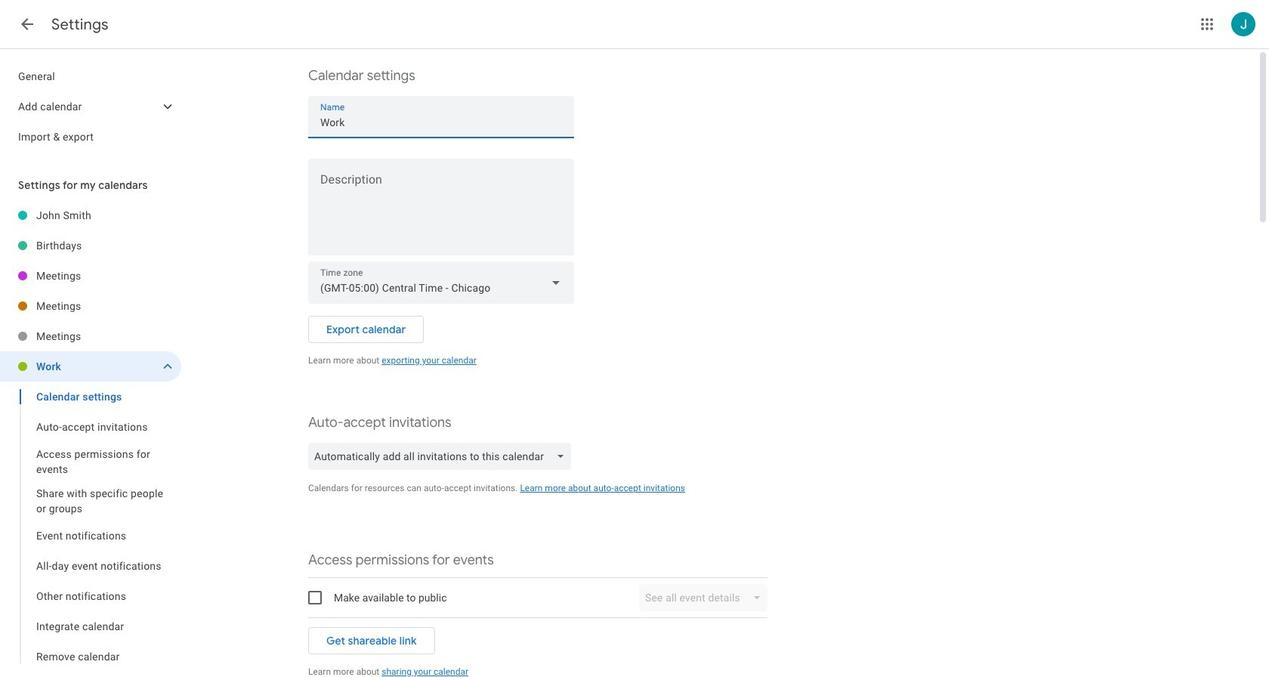 Task type: locate. For each thing, give the bounding box(es) containing it.
heading
[[51, 15, 109, 34]]

group
[[0, 382, 181, 672]]

1 tree from the top
[[0, 61, 181, 152]]

1 vertical spatial tree
[[0, 200, 181, 672]]

tree
[[0, 61, 181, 152], [0, 200, 181, 672]]

john smith tree item
[[0, 200, 181, 231]]

2 meetings tree item from the top
[[0, 291, 181, 321]]

None field
[[308, 262, 575, 304], [308, 438, 572, 475], [308, 262, 575, 304], [308, 438, 572, 475]]

3 meetings tree item from the top
[[0, 321, 181, 352]]

None text field
[[321, 112, 562, 133], [308, 176, 575, 249], [321, 112, 562, 133], [308, 176, 575, 249]]

0 vertical spatial tree
[[0, 61, 181, 152]]

meetings tree item
[[0, 261, 181, 291], [0, 291, 181, 321], [0, 321, 181, 352]]

2 tree from the top
[[0, 200, 181, 672]]

birthdays tree item
[[0, 231, 181, 261]]

work tree item
[[0, 352, 181, 382]]



Task type: describe. For each thing, give the bounding box(es) containing it.
1 meetings tree item from the top
[[0, 261, 181, 291]]

go back image
[[18, 15, 36, 33]]



Task type: vqa. For each thing, say whether or not it's contained in the screenshot.
TREE to the top
yes



